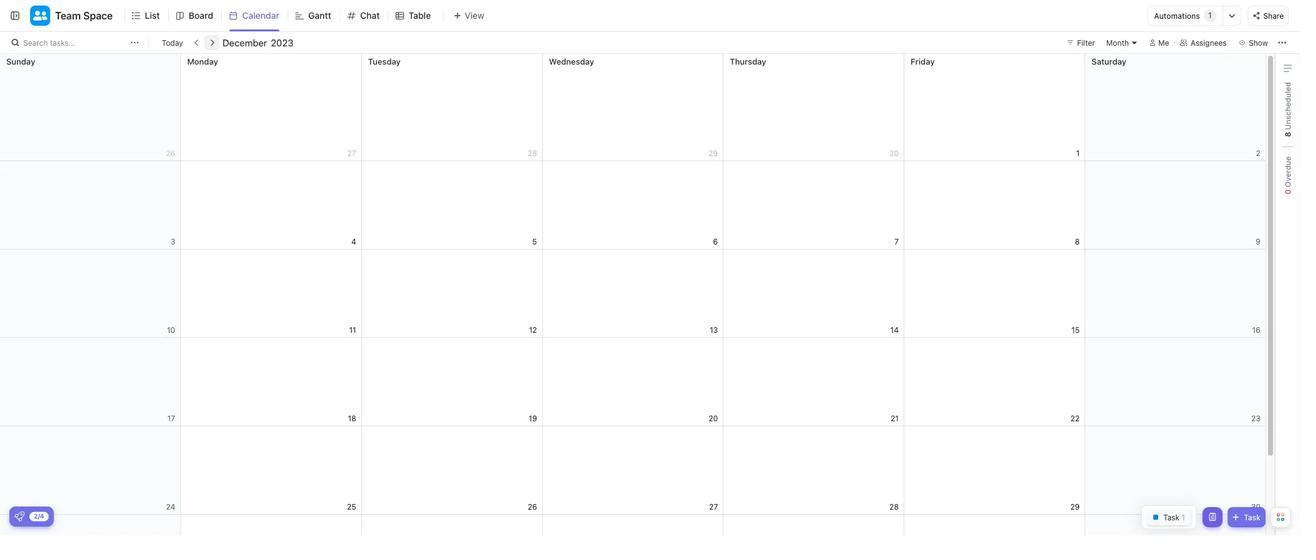 Task type: vqa. For each thing, say whether or not it's contained in the screenshot.
3
yes



Task type: describe. For each thing, give the bounding box(es) containing it.
assignees button
[[1174, 35, 1233, 50]]

1 horizontal spatial 8
[[1284, 132, 1292, 137]]

20
[[709, 414, 718, 423]]

2
[[1256, 149, 1261, 158]]

gantt
[[308, 10, 331, 21]]

18
[[348, 414, 356, 423]]

show
[[1249, 38, 1268, 47]]

15
[[1072, 326, 1080, 335]]

0 horizontal spatial 29
[[709, 149, 718, 158]]

0 vertical spatial 28
[[528, 149, 537, 158]]

1 vertical spatial 27
[[709, 503, 718, 511]]

me button
[[1145, 35, 1174, 50]]

board
[[189, 10, 213, 21]]

2023
[[271, 37, 293, 48]]

onboarding checklist button element
[[14, 512, 24, 522]]

3
[[171, 237, 175, 246]]

list link
[[145, 0, 165, 31]]

2/4
[[34, 513, 44, 520]]

chat link
[[360, 0, 385, 31]]

view
[[465, 10, 484, 21]]

list
[[145, 10, 160, 21]]

unscheduled
[[1284, 82, 1292, 132]]

table link
[[409, 0, 436, 31]]

calendar
[[242, 10, 279, 21]]

search
[[23, 38, 48, 47]]

calendar link
[[242, 0, 284, 31]]

filter button
[[1062, 35, 1100, 50]]

1 vertical spatial 30
[[1251, 503, 1261, 511]]

17
[[167, 414, 175, 423]]

month
[[1106, 38, 1129, 47]]

gantt link
[[308, 0, 336, 31]]

filter
[[1077, 38, 1095, 47]]

Search tasks... text field
[[23, 34, 127, 51]]

1 horizontal spatial 29
[[1070, 503, 1080, 511]]

onboarding checklist button image
[[14, 512, 24, 522]]

tasks...
[[50, 38, 75, 47]]

9
[[1256, 237, 1261, 246]]

0 vertical spatial 30
[[889, 149, 899, 158]]

overdue
[[1284, 157, 1292, 189]]

share button
[[1248, 6, 1289, 26]]

1 horizontal spatial 28
[[890, 503, 899, 511]]

14
[[891, 326, 899, 335]]



Task type: locate. For each thing, give the bounding box(es) containing it.
6 row from the top
[[0, 515, 1266, 536]]

month button
[[1103, 35, 1142, 50]]

1 vertical spatial 29
[[1070, 503, 1080, 511]]

1 vertical spatial 26
[[528, 503, 537, 511]]

23
[[1251, 414, 1261, 423]]

28
[[528, 149, 537, 158], [890, 503, 899, 511]]

search tasks...
[[23, 38, 75, 47]]

grid containing sunday
[[0, 54, 1266, 536]]

1 vertical spatial 28
[[890, 503, 899, 511]]

saturday
[[1092, 56, 1127, 66]]

4 row from the top
[[0, 338, 1266, 427]]

0 horizontal spatial 8
[[1075, 237, 1080, 246]]

11
[[349, 326, 356, 335]]

24
[[166, 503, 175, 511]]

user friends image
[[33, 10, 47, 21]]

row containing 17
[[0, 338, 1266, 427]]

assignees
[[1191, 38, 1227, 47]]

8 inside row
[[1075, 237, 1080, 246]]

row containing 26
[[0, 54, 1266, 161]]

table
[[409, 10, 431, 21]]

december
[[223, 37, 267, 48]]

22
[[1071, 414, 1080, 423]]

29
[[709, 149, 718, 158], [1070, 503, 1080, 511]]

0 vertical spatial 8
[[1284, 132, 1292, 137]]

1 horizontal spatial 27
[[709, 503, 718, 511]]

friday
[[911, 56, 935, 66]]

0 vertical spatial 26
[[166, 149, 175, 158]]

1 vertical spatial 1
[[1076, 149, 1080, 158]]

team space
[[55, 10, 113, 22]]

5
[[532, 237, 537, 246]]

0 horizontal spatial 26
[[166, 149, 175, 158]]

0 horizontal spatial 28
[[528, 149, 537, 158]]

10
[[167, 326, 175, 335]]

board link
[[189, 0, 218, 31]]

task
[[1244, 513, 1261, 522]]

0 vertical spatial 29
[[709, 149, 718, 158]]

19
[[529, 414, 537, 423]]

1 horizontal spatial 26
[[528, 503, 537, 511]]

1
[[1208, 11, 1212, 20], [1076, 149, 1080, 158]]

30
[[889, 149, 899, 158], [1251, 503, 1261, 511]]

monday
[[187, 56, 218, 66]]

12
[[529, 326, 537, 335]]

1 row from the top
[[0, 54, 1266, 161]]

0 horizontal spatial 30
[[889, 149, 899, 158]]

row containing 3
[[0, 161, 1266, 250]]

sunday
[[6, 56, 35, 66]]

me
[[1159, 38, 1169, 47]]

8
[[1284, 132, 1292, 137], [1075, 237, 1080, 246]]

today
[[162, 38, 183, 47]]

team space button
[[50, 2, 113, 29]]

today button
[[159, 36, 186, 49]]

16
[[1252, 326, 1261, 335]]

1 inside row
[[1076, 149, 1080, 158]]

3 row from the top
[[0, 250, 1266, 338]]

1 vertical spatial 8
[[1075, 237, 1080, 246]]

25
[[347, 503, 356, 511]]

26
[[166, 149, 175, 158], [528, 503, 537, 511]]

0
[[1284, 189, 1292, 194]]

row
[[0, 54, 1266, 161], [0, 161, 1266, 250], [0, 250, 1266, 338], [0, 338, 1266, 427], [0, 427, 1266, 515], [0, 515, 1266, 536]]

december 2023
[[223, 37, 293, 48]]

1 horizontal spatial 30
[[1251, 503, 1261, 511]]

row containing 10
[[0, 250, 1266, 338]]

automations
[[1154, 11, 1200, 20]]

0 vertical spatial 27
[[347, 149, 356, 158]]

1 horizontal spatial 1
[[1208, 11, 1212, 20]]

row containing 24
[[0, 427, 1266, 515]]

thursday
[[730, 56, 766, 66]]

team
[[55, 10, 81, 22]]

27
[[347, 149, 356, 158], [709, 503, 718, 511]]

0 horizontal spatial 27
[[347, 149, 356, 158]]

grid
[[0, 54, 1266, 536]]

21
[[891, 414, 899, 423]]

5 row from the top
[[0, 427, 1266, 515]]

2 row from the top
[[0, 161, 1266, 250]]

0 horizontal spatial 1
[[1076, 149, 1080, 158]]

7
[[895, 237, 899, 246]]

space
[[83, 10, 113, 22]]

chat
[[360, 10, 380, 21]]

wednesday
[[549, 56, 594, 66]]

4
[[351, 237, 356, 246]]

show button
[[1235, 35, 1272, 50]]

share
[[1263, 11, 1284, 20]]

13
[[710, 326, 718, 335]]

0 vertical spatial 1
[[1208, 11, 1212, 20]]

tuesday
[[368, 56, 401, 66]]

view button
[[443, 8, 488, 24]]

6
[[713, 237, 718, 246]]



